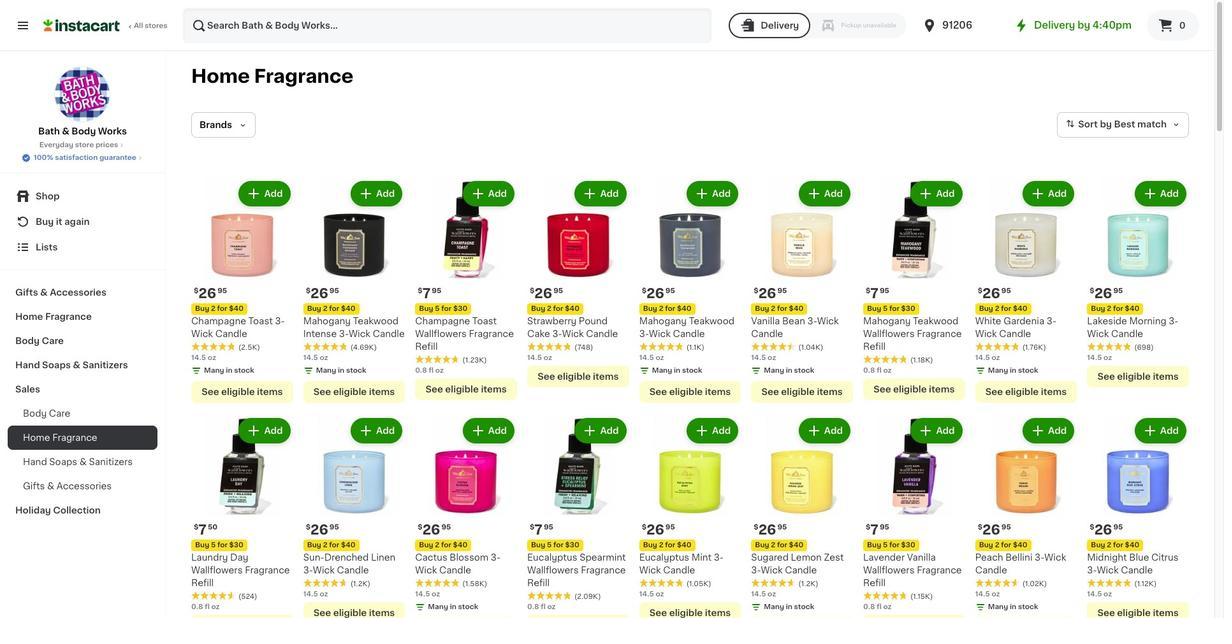 Task type: describe. For each thing, give the bounding box(es) containing it.
holiday collection link
[[8, 499, 158, 523]]

(1.23k)
[[463, 357, 487, 364]]

holiday collection
[[15, 506, 101, 515]]

for for mahogany teakwood 3-wick candle
[[665, 305, 676, 312]]

bean
[[783, 317, 806, 326]]

(1.15k)
[[911, 594, 934, 601]]

$ 26 95 for midnight blue citrus 3-wick candle
[[1090, 524, 1124, 537]]

refill for eucalyptus spearmint wallflowers fragrance refill
[[528, 579, 550, 588]]

oz down mahogany teakwood wallflowers fragrance refill at the bottom of the page
[[884, 367, 892, 374]]

wick inside mahogany teakwood 3-wick candle
[[649, 330, 671, 338]]

for for champagne toast 3- wick candle
[[217, 305, 227, 312]]

oz down eucalyptus spearmint wallflowers fragrance refill
[[548, 604, 556, 611]]

26 for peach bellini 3-wick candle
[[983, 524, 1001, 537]]

lavender vanilla wallflowers fragrance refill
[[864, 554, 962, 588]]

14.5 for white gardenia 3- wick candle
[[976, 354, 990, 361]]

oz down the lavender vanilla wallflowers fragrance refill
[[884, 604, 892, 611]]

wick inside cactus blossom 3- wick candle
[[415, 567, 437, 576]]

many in stock for mahogany teakwood 3-wick candle
[[652, 367, 703, 374]]

see for mahogany teakwood 3-wick candle
[[650, 388, 667, 397]]

91206
[[943, 20, 973, 30]]

(2.09k)
[[575, 594, 601, 601]]

works
[[98, 127, 127, 136]]

$ for mahogany teakwood 3-wick candle
[[642, 287, 647, 294]]

buy 2 for $40 for champagne toast 3- wick candle
[[195, 305, 244, 312]]

100% satisfaction guarantee button
[[21, 151, 144, 163]]

sales
[[15, 385, 40, 394]]

again
[[64, 218, 90, 226]]

fragrance inside mahogany teakwood wallflowers fragrance refill
[[917, 330, 962, 338]]

wick inside sun-drenched linen 3-wick candle
[[313, 567, 335, 576]]

all
[[134, 22, 143, 29]]

Search field
[[184, 9, 711, 42]]

teakwood for mahogany teakwood intense 3-wick candle
[[353, 317, 399, 326]]

candle inside eucalyptus mint 3- wick candle
[[664, 567, 696, 576]]

see for champagne toast wallflowers fragrance refill
[[426, 385, 443, 394]]

14.5 for mahogany teakwood 3-wick candle
[[640, 354, 654, 361]]

3- inside lakeside morning 3- wick candle
[[1169, 317, 1179, 326]]

champagne toast wallflowers fragrance refill
[[415, 317, 514, 351]]

(524)
[[239, 594, 257, 601]]

oz down champagne toast wallflowers fragrance refill
[[436, 367, 444, 374]]

items for lakeside morning 3- wick candle
[[1154, 372, 1179, 381]]

1 hand soaps & sanitizers link from the top
[[8, 353, 158, 378]]

for for sugared lemon zest 3-wick candle
[[778, 542, 788, 549]]

intense
[[303, 330, 337, 338]]

1 gifts & accessories link from the top
[[8, 281, 158, 305]]

laundry
[[191, 554, 228, 563]]

$ 26 95 for white gardenia 3- wick candle
[[978, 287, 1011, 300]]

see eligible items for vanilla bean 3-wick candle
[[762, 388, 843, 397]]

0 vertical spatial body care
[[15, 337, 64, 346]]

white
[[976, 317, 1002, 326]]

2 for mahogany teakwood 3-wick candle
[[659, 305, 664, 312]]

everyday store prices
[[39, 142, 118, 149]]

0.8 fl oz for champagne toast wallflowers fragrance refill
[[415, 367, 444, 374]]

add for eucalyptus spearmint wallflowers fragrance refill
[[601, 427, 619, 435]]

95 for peach bellini 3-wick candle
[[1002, 525, 1011, 532]]

100%
[[34, 154, 53, 161]]

delivery for delivery
[[761, 21, 799, 30]]

1 vertical spatial home fragrance
[[15, 313, 92, 321]]

95 for cactus blossom 3- wick candle
[[442, 525, 451, 532]]

$ 26 95 for mahogany teakwood 3-wick candle
[[642, 287, 675, 300]]

add button for champagne toast 3- wick candle
[[240, 182, 289, 205]]

brands button
[[191, 112, 256, 138]]

14.5 oz for sugared lemon zest 3-wick candle
[[752, 592, 776, 599]]

delivery by 4:40pm
[[1035, 20, 1132, 30]]

lakeside morning 3- wick candle
[[1088, 317, 1179, 338]]

(1.05k)
[[687, 581, 712, 588]]

26 for strawberry pound cake 3-wick candle
[[535, 287, 553, 300]]

1 vertical spatial care
[[49, 410, 70, 418]]

candle inside mahogany teakwood 3-wick candle
[[673, 330, 705, 338]]

buy 2 for $40 for strawberry pound cake 3-wick candle
[[531, 305, 580, 312]]

$ 7 95 for eucalyptus spearmint wallflowers fragrance refill
[[530, 524, 554, 537]]

morning
[[1130, 317, 1167, 326]]

buy left it
[[36, 218, 54, 226]]

(748)
[[575, 344, 593, 351]]

store
[[75, 142, 94, 149]]

(4.69k)
[[351, 344, 377, 351]]

wick inside eucalyptus mint 3- wick candle
[[640, 567, 661, 576]]

14.5 oz for sun-drenched linen 3-wick candle
[[303, 592, 328, 599]]

collection
[[53, 506, 101, 515]]

$ 26 95 for vanilla bean 3-wick candle
[[754, 287, 787, 300]]

buy 2 for $40 for mahogany teakwood 3-wick candle
[[643, 305, 692, 312]]

$ for lakeside morning 3- wick candle
[[1090, 287, 1095, 294]]

peach bellini 3-wick candle
[[976, 554, 1067, 576]]

vanilla inside the vanilla bean 3-wick candle
[[752, 317, 780, 326]]

2 for strawberry pound cake 3-wick candle
[[547, 305, 552, 312]]

strawberry
[[528, 317, 577, 326]]

for for white gardenia 3- wick candle
[[1002, 305, 1012, 312]]

lavender
[[864, 554, 905, 563]]

0 vertical spatial gifts
[[15, 288, 38, 297]]

best
[[1115, 120, 1136, 129]]

all stores
[[134, 22, 168, 29]]

26 for lakeside morning 3- wick candle
[[1095, 287, 1113, 300]]

lakeside
[[1088, 317, 1128, 326]]

oz for strawberry pound cake 3-wick candle
[[544, 354, 552, 361]]

5 for mahogany
[[883, 305, 888, 312]]

fragrance inside the lavender vanilla wallflowers fragrance refill
[[917, 567, 962, 576]]

0 button
[[1148, 10, 1200, 41]]

stores
[[145, 22, 168, 29]]

& inside bath & body works link
[[62, 127, 69, 136]]

wick inside champagne toast 3- wick candle
[[191, 330, 213, 338]]

eucalyptus mint 3- wick candle
[[640, 554, 724, 576]]

strawberry pound cake 3-wick candle
[[528, 317, 618, 338]]

0.8 for lavender vanilla wallflowers fragrance refill
[[864, 604, 875, 611]]

wick inside midnight blue citrus 3-wick candle
[[1097, 567, 1119, 576]]

many for sugared lemon zest 3-wick candle
[[764, 604, 785, 611]]

midnight
[[1088, 554, 1128, 563]]

delivery button
[[729, 13, 811, 38]]

in for mahogany teakwood intense 3-wick candle
[[338, 367, 345, 374]]

candle inside peach bellini 3-wick candle
[[976, 567, 1008, 576]]

7 for mahogany
[[871, 287, 879, 300]]

$ for strawberry pound cake 3-wick candle
[[530, 287, 535, 294]]

95 for midnight blue citrus 3-wick candle
[[1114, 525, 1124, 532]]

zest
[[824, 554, 844, 563]]

oz for vanilla bean 3-wick candle
[[768, 354, 776, 361]]

sort by
[[1079, 120, 1112, 129]]

3- inside strawberry pound cake 3-wick candle
[[553, 330, 562, 338]]

items for sun-drenched linen 3-wick candle
[[369, 609, 395, 618]]

Best match Sort by field
[[1058, 112, 1190, 138]]

for for vanilla bean 3-wick candle
[[778, 305, 788, 312]]

$40 for cactus blossom 3- wick candle
[[453, 542, 468, 549]]

4:40pm
[[1093, 20, 1132, 30]]

lists link
[[8, 235, 158, 260]]

eligible for champagne toast wallflowers fragrance refill
[[445, 385, 479, 394]]

peach
[[976, 554, 1004, 563]]

add button for midnight blue citrus 3-wick candle
[[1137, 420, 1186, 442]]

14.5 for midnight blue citrus 3-wick candle
[[1088, 592, 1103, 599]]

buy 5 for $30 for champagne
[[419, 305, 468, 312]]

(1.02k)
[[1023, 581, 1048, 588]]

mahogany teakwood wallflowers fragrance refill
[[864, 317, 962, 351]]

3- inside eucalyptus mint 3- wick candle
[[714, 554, 724, 563]]

satisfaction
[[55, 154, 98, 161]]

candle inside mahogany teakwood intense 3-wick candle
[[373, 330, 405, 338]]

match
[[1138, 120, 1167, 129]]

best match
[[1115, 120, 1167, 129]]

7 for eucalyptus
[[535, 524, 543, 537]]

$40 for strawberry pound cake 3-wick candle
[[565, 305, 580, 312]]

eligible for white gardenia 3- wick candle
[[1006, 388, 1039, 397]]

1 vertical spatial gifts
[[23, 482, 45, 491]]

guarantee
[[99, 154, 136, 161]]

sales link
[[8, 378, 158, 402]]

0.8 for champagne toast wallflowers fragrance refill
[[415, 367, 427, 374]]

mahogany teakwood 3-wick candle
[[640, 317, 735, 338]]

accessories for 2nd gifts & accessories link
[[57, 482, 112, 491]]

wallflowers for lavender
[[864, 567, 915, 576]]

7 for laundry
[[199, 524, 207, 537]]

(1.58k)
[[463, 581, 488, 588]]

$40 for mahogany teakwood intense 3-wick candle
[[341, 305, 356, 312]]

see eligible items for white gardenia 3- wick candle
[[986, 388, 1067, 397]]

add button for strawberry pound cake 3-wick candle
[[576, 182, 626, 205]]

0 vertical spatial hand
[[15, 361, 40, 370]]

$ for laundry day wallflowers fragrance refill
[[194, 525, 199, 532]]

shop
[[36, 192, 60, 201]]

refill for laundry day wallflowers fragrance refill
[[191, 579, 214, 588]]

candle inside the vanilla bean 3-wick candle
[[752, 330, 784, 338]]

95 for eucalyptus spearmint wallflowers fragrance refill
[[544, 525, 554, 532]]

(1.04k)
[[799, 344, 824, 351]]

eucalyptus for 7
[[528, 554, 578, 563]]

0 vertical spatial soaps
[[42, 361, 71, 370]]

fragrance inside eucalyptus spearmint wallflowers fragrance refill
[[581, 567, 626, 576]]

lists
[[36, 243, 58, 252]]

blue
[[1130, 554, 1150, 563]]

items for midnight blue citrus 3-wick candle
[[1154, 609, 1179, 618]]

sun-drenched linen 3-wick candle
[[303, 554, 396, 576]]

mahogany for intense
[[303, 317, 351, 326]]

$40 for sugared lemon zest 3-wick candle
[[789, 542, 804, 549]]

1 body care link from the top
[[8, 329, 158, 353]]

pound
[[579, 317, 608, 326]]

oz down 'laundry day wallflowers fragrance refill' at bottom
[[211, 604, 220, 611]]

candle inside white gardenia 3- wick candle
[[1000, 330, 1032, 338]]

shop link
[[8, 184, 158, 209]]

see eligible items button for mahogany teakwood wallflowers fragrance refill
[[864, 379, 966, 400]]

(1.1k)
[[687, 344, 705, 351]]

see for mahogany teakwood intense 3-wick candle
[[314, 388, 331, 397]]

service type group
[[729, 13, 907, 38]]

vanilla bean 3-wick candle
[[752, 317, 839, 338]]

holiday
[[15, 506, 51, 515]]

see eligible items button for sun-drenched linen 3-wick candle
[[303, 603, 405, 619]]

& up holiday collection link
[[80, 458, 87, 467]]

26 for sun-drenched linen 3-wick candle
[[311, 524, 328, 537]]

sun-
[[303, 554, 324, 563]]

prices
[[96, 142, 118, 149]]

lemon
[[791, 554, 822, 563]]

0
[[1180, 21, 1186, 30]]

see eligible items for eucalyptus mint 3- wick candle
[[650, 609, 731, 618]]

delivery by 4:40pm link
[[1014, 18, 1132, 33]]

$ 7 50
[[194, 524, 218, 537]]

3- inside the vanilla bean 3-wick candle
[[808, 317, 818, 326]]

buy it again
[[36, 218, 90, 226]]

buy 2 for $40 for peach bellini 3-wick candle
[[980, 542, 1028, 549]]

see for midnight blue citrus 3-wick candle
[[1098, 609, 1116, 618]]

& up 'holiday collection'
[[47, 482, 54, 491]]

home for 2nd home fragrance link
[[23, 434, 50, 443]]

oz for midnight blue citrus 3-wick candle
[[1104, 592, 1113, 599]]

100% satisfaction guarantee
[[34, 154, 136, 161]]

mint
[[692, 554, 712, 563]]

& up sales link
[[73, 361, 80, 370]]

(2.5k)
[[239, 344, 260, 351]]

$ for champagne toast wallflowers fragrance refill
[[418, 287, 423, 294]]

linen
[[371, 554, 396, 563]]

candle inside sun-drenched linen 3-wick candle
[[337, 567, 369, 576]]

0 vertical spatial gifts & accessories
[[15, 288, 107, 297]]

teakwood for mahogany teakwood 3-wick candle
[[689, 317, 735, 326]]

(1.76k)
[[1023, 344, 1047, 351]]

white gardenia 3- wick candle
[[976, 317, 1057, 338]]

wick inside peach bellini 3-wick candle
[[1045, 554, 1067, 563]]

3- inside mahogany teakwood 3-wick candle
[[640, 330, 649, 338]]

0.8 for eucalyptus spearmint wallflowers fragrance refill
[[528, 604, 539, 611]]

& down lists
[[40, 288, 48, 297]]

14.5 for sugared lemon zest 3-wick candle
[[752, 592, 766, 599]]

add for eucalyptus mint 3- wick candle
[[713, 427, 731, 435]]

midnight blue citrus 3-wick candle
[[1088, 554, 1179, 576]]

26 for white gardenia 3- wick candle
[[983, 287, 1001, 300]]

eligible for eucalyptus mint 3- wick candle
[[670, 609, 703, 618]]



Task type: vqa. For each thing, say whether or not it's contained in the screenshot.


Task type: locate. For each thing, give the bounding box(es) containing it.
cake
[[528, 330, 550, 338]]

2 (1.2k) from the left
[[799, 581, 819, 588]]

7 up lavender
[[871, 524, 879, 537]]

$40 for sun-drenched linen 3-wick candle
[[341, 542, 356, 549]]

2 teakwood from the left
[[353, 317, 399, 326]]

95 for champagne toast 3- wick candle
[[218, 287, 227, 294]]

buy for midnight blue citrus 3-wick candle
[[1092, 542, 1106, 549]]

home
[[191, 67, 250, 85], [15, 313, 43, 321], [23, 434, 50, 443]]

2 for lakeside morning 3- wick candle
[[1108, 305, 1112, 312]]

many down mahogany teakwood 3-wick candle
[[652, 367, 673, 374]]

by for delivery
[[1078, 20, 1091, 30]]

citrus
[[1152, 554, 1179, 563]]

buy up the vanilla bean 3-wick candle
[[755, 305, 770, 312]]

(698)
[[1135, 344, 1154, 351]]

2 horizontal spatial mahogany
[[864, 317, 911, 326]]

1 teakwood from the left
[[913, 317, 959, 326]]

0 vertical spatial home
[[191, 67, 250, 85]]

0 vertical spatial hand soaps & sanitizers link
[[8, 353, 158, 378]]

refill for mahogany teakwood wallflowers fragrance refill
[[864, 342, 886, 351]]

buy for strawberry pound cake 3-wick candle
[[531, 305, 546, 312]]

instacart logo image
[[43, 18, 120, 33]]

2 champagne from the left
[[415, 317, 470, 326]]

buy up strawberry
[[531, 305, 546, 312]]

0 vertical spatial body care link
[[8, 329, 158, 353]]

1 mahogany from the left
[[864, 317, 911, 326]]

many for white gardenia 3- wick candle
[[988, 367, 1009, 374]]

mahogany inside mahogany teakwood intense 3-wick candle
[[303, 317, 351, 326]]

1 vertical spatial home fragrance link
[[8, 426, 158, 450]]

$ 7 95 up champagne toast wallflowers fragrance refill
[[418, 287, 442, 300]]

26 up champagne toast 3- wick candle
[[199, 287, 216, 300]]

mahogany
[[864, 317, 911, 326], [303, 317, 351, 326], [640, 317, 687, 326]]

sort
[[1079, 120, 1098, 129]]

1 (1.2k) from the left
[[351, 581, 371, 588]]

14.5 for strawberry pound cake 3-wick candle
[[528, 354, 542, 361]]

by inside field
[[1101, 120, 1112, 129]]

2 toast from the left
[[473, 317, 497, 326]]

fragrance inside 'laundry day wallflowers fragrance refill'
[[245, 567, 290, 576]]

0.8
[[864, 367, 875, 374], [415, 367, 427, 374], [191, 604, 203, 611], [528, 604, 539, 611], [864, 604, 875, 611]]

items for champagne toast 3- wick candle
[[257, 388, 283, 397]]

see eligible items button for mahogany teakwood 3-wick candle
[[640, 381, 741, 403]]

mahogany inside mahogany teakwood wallflowers fragrance refill
[[864, 317, 911, 326]]

candle inside champagne toast 3- wick candle
[[215, 330, 247, 338]]

95 for sugared lemon zest 3-wick candle
[[778, 525, 787, 532]]

95 up gardenia
[[1002, 287, 1011, 294]]

1 vertical spatial gifts & accessories link
[[8, 475, 158, 499]]

buy 2 for $40 for vanilla bean 3-wick candle
[[755, 305, 804, 312]]

it
[[56, 218, 62, 226]]

14.5 down cake
[[528, 354, 542, 361]]

$ for lavender vanilla wallflowers fragrance refill
[[866, 525, 871, 532]]

for up strawberry
[[553, 305, 564, 312]]

in for peach bellini 3-wick candle
[[1010, 604, 1017, 611]]

see eligible items down (1.04k) on the right bottom
[[762, 388, 843, 397]]

body up store at the top
[[72, 127, 96, 136]]

0.8 fl oz for eucalyptus spearmint wallflowers fragrance refill
[[528, 604, 556, 611]]

many for cactus blossom 3- wick candle
[[428, 604, 448, 611]]

buy 5 for $30
[[868, 305, 916, 312], [419, 305, 468, 312], [195, 542, 244, 549], [531, 542, 580, 549], [868, 542, 916, 549]]

$40 up mahogany teakwood 3-wick candle
[[677, 305, 692, 312]]

add button for laundry day wallflowers fragrance refill
[[240, 420, 289, 442]]

eligible down (1.05k)
[[670, 609, 703, 618]]

gifts & accessories link down the lists link
[[8, 281, 158, 305]]

soaps up 'holiday collection'
[[49, 458, 77, 467]]

refill inside 'laundry day wallflowers fragrance refill'
[[191, 579, 214, 588]]

eligible for strawberry pound cake 3-wick candle
[[558, 372, 591, 381]]

$ up sugared
[[754, 525, 759, 532]]

1 vertical spatial accessories
[[57, 482, 112, 491]]

2 home fragrance link from the top
[[8, 426, 158, 450]]

accessories
[[50, 288, 107, 297], [57, 482, 112, 491]]

candle inside midnight blue citrus 3-wick candle
[[1121, 567, 1153, 576]]

1 home fragrance link from the top
[[8, 305, 158, 329]]

(1.18k)
[[911, 357, 934, 364]]

0 vertical spatial body
[[72, 127, 96, 136]]

1 vertical spatial body care
[[23, 410, 70, 418]]

oz down the sun-
[[320, 592, 328, 599]]

see eligible items button down (4.69k)
[[303, 381, 405, 403]]

2 up champagne toast 3- wick candle
[[211, 305, 216, 312]]

many in stock for champagne toast 3- wick candle
[[204, 367, 254, 374]]

add for lakeside morning 3- wick candle
[[1161, 189, 1179, 198]]

candle inside cactus blossom 3- wick candle
[[439, 567, 471, 576]]

1 horizontal spatial eucalyptus
[[640, 554, 690, 563]]

bath
[[38, 127, 60, 136]]

many down intense
[[316, 367, 336, 374]]

blossom
[[450, 554, 489, 563]]

(1.12k)
[[1135, 581, 1157, 588]]

candle inside lakeside morning 3- wick candle
[[1112, 330, 1144, 338]]

refill inside mahogany teakwood wallflowers fragrance refill
[[864, 342, 886, 351]]

3- inside peach bellini 3-wick candle
[[1035, 554, 1045, 563]]

for up white gardenia 3- wick candle
[[1002, 305, 1012, 312]]

oz down champagne toast 3- wick candle
[[208, 354, 216, 361]]

oz down sugared
[[768, 592, 776, 599]]

fl down champagne toast wallflowers fragrance refill
[[429, 367, 434, 374]]

oz down cactus
[[432, 592, 440, 599]]

3 mahogany from the left
[[640, 317, 687, 326]]

candle up (1.1k)
[[673, 330, 705, 338]]

1 horizontal spatial by
[[1101, 120, 1112, 129]]

oz for eucalyptus mint 3- wick candle
[[656, 592, 664, 599]]

hand soaps & sanitizers link
[[8, 353, 158, 378], [8, 450, 158, 475]]

14.5 oz down the sun-
[[303, 592, 328, 599]]

eucalyptus inside eucalyptus mint 3- wick candle
[[640, 554, 690, 563]]

$ 26 95 for lakeside morning 3- wick candle
[[1090, 287, 1124, 300]]

$40 up gardenia
[[1013, 305, 1028, 312]]

buy up eucalyptus spearmint wallflowers fragrance refill
[[531, 542, 546, 549]]

toast
[[248, 317, 273, 326], [473, 317, 497, 326]]

wallflowers inside 'laundry day wallflowers fragrance refill'
[[191, 567, 243, 576]]

0.8 fl oz down the laundry
[[191, 604, 220, 611]]

in down mahogany teakwood 3-wick candle
[[674, 367, 681, 374]]

teakwood inside mahogany teakwood 3-wick candle
[[689, 317, 735, 326]]

2 up the vanilla bean 3-wick candle
[[771, 305, 776, 312]]

1 horizontal spatial delivery
[[1035, 20, 1076, 30]]

champagne inside champagne toast 3- wick candle
[[191, 317, 246, 326]]

fl
[[877, 367, 882, 374], [429, 367, 434, 374], [205, 604, 210, 611], [541, 604, 546, 611], [877, 604, 882, 611]]

buy it again link
[[8, 209, 158, 235]]

wallflowers inside the lavender vanilla wallflowers fragrance refill
[[864, 567, 915, 576]]

vanilla inside the lavender vanilla wallflowers fragrance refill
[[908, 554, 936, 563]]

sugared
[[752, 554, 789, 563]]

buy for laundry day wallflowers fragrance refill
[[195, 542, 209, 549]]

champagne toast 3- wick candle
[[191, 317, 285, 338]]

3- inside cactus blossom 3- wick candle
[[491, 554, 501, 563]]

1 vertical spatial sanitizers
[[89, 458, 133, 467]]

0 vertical spatial gifts & accessories link
[[8, 281, 158, 305]]

3- inside sun-drenched linen 3-wick candle
[[303, 567, 313, 576]]

buy 2 for $40 up eucalyptus mint 3- wick candle
[[643, 542, 692, 549]]

wallflowers
[[864, 330, 915, 338], [415, 330, 467, 338], [191, 567, 243, 576], [528, 567, 579, 576], [864, 567, 915, 576]]

candle down pound
[[586, 330, 618, 338]]

1 vertical spatial body care link
[[8, 402, 158, 426]]

mahogany inside mahogany teakwood 3-wick candle
[[640, 317, 687, 326]]

eligible down (1.12k)
[[1118, 609, 1151, 618]]

eligible for mahogany teakwood wallflowers fragrance refill
[[894, 385, 927, 394]]

14.5 for mahogany teakwood intense 3-wick candle
[[303, 354, 318, 361]]

wick inside strawberry pound cake 3-wick candle
[[562, 330, 584, 338]]

$40 up blossom
[[453, 542, 468, 549]]

buy
[[36, 218, 54, 226], [195, 305, 209, 312], [531, 305, 546, 312], [868, 305, 882, 312], [307, 305, 321, 312], [419, 305, 434, 312], [643, 305, 658, 312], [755, 305, 770, 312], [980, 305, 994, 312], [1092, 305, 1106, 312], [195, 542, 209, 549], [531, 542, 546, 549], [868, 542, 882, 549], [307, 542, 321, 549], [419, 542, 434, 549], [643, 542, 658, 549], [755, 542, 770, 549], [980, 542, 994, 549], [1092, 542, 1106, 549]]

fragrance inside champagne toast wallflowers fragrance refill
[[469, 330, 514, 338]]

2 hand soaps & sanitizers link from the top
[[8, 450, 158, 475]]

gifts down lists
[[15, 288, 38, 297]]

$ up lavender
[[866, 525, 871, 532]]

wallflowers inside eucalyptus spearmint wallflowers fragrance refill
[[528, 567, 579, 576]]

1 horizontal spatial (1.2k)
[[799, 581, 819, 588]]

0 vertical spatial vanilla
[[752, 317, 780, 326]]

14.5
[[191, 354, 206, 361], [528, 354, 542, 361], [303, 354, 318, 361], [640, 354, 654, 361], [752, 354, 766, 361], [976, 354, 990, 361], [1088, 354, 1103, 361], [303, 592, 318, 599], [415, 592, 430, 599], [640, 592, 654, 599], [752, 592, 766, 599], [976, 592, 990, 599], [1088, 592, 1103, 599]]

fragrance
[[254, 67, 354, 85], [45, 313, 92, 321], [917, 330, 962, 338], [469, 330, 514, 338], [52, 434, 97, 443], [245, 567, 290, 576], [581, 567, 626, 576], [917, 567, 962, 576]]

many in stock for white gardenia 3- wick candle
[[988, 367, 1039, 374]]

care down sales link
[[49, 410, 70, 418]]

0 vertical spatial hand soaps & sanitizers
[[15, 361, 128, 370]]

all stores link
[[43, 8, 168, 43]]

eucalyptus inside eucalyptus spearmint wallflowers fragrance refill
[[528, 554, 578, 563]]

stock down (1.04k) on the right bottom
[[795, 367, 815, 374]]

1 vertical spatial vanilla
[[908, 554, 936, 563]]

14.5 for champagne toast 3- wick candle
[[191, 354, 206, 361]]

candle down the "lemon"
[[785, 567, 817, 576]]

add for midnight blue citrus 3-wick candle
[[1161, 427, 1179, 435]]

wick inside mahogany teakwood intense 3-wick candle
[[349, 330, 371, 338]]

hand up holiday
[[23, 458, 47, 467]]

3- inside white gardenia 3- wick candle
[[1047, 317, 1057, 326]]

stock down (1.02k)
[[1019, 604, 1039, 611]]

0 horizontal spatial eucalyptus
[[528, 554, 578, 563]]

refill inside the lavender vanilla wallflowers fragrance refill
[[864, 579, 886, 588]]

candle inside sugared lemon zest 3-wick candle
[[785, 567, 817, 576]]

0 horizontal spatial toast
[[248, 317, 273, 326]]

0 horizontal spatial mahogany
[[303, 317, 351, 326]]

see eligible items button for vanilla bean 3-wick candle
[[752, 381, 853, 403]]

laundry day wallflowers fragrance refill
[[191, 554, 290, 588]]

stock for vanilla bean 3-wick candle
[[795, 367, 815, 374]]

buy for lavender vanilla wallflowers fragrance refill
[[868, 542, 882, 549]]

1 vertical spatial by
[[1101, 120, 1112, 129]]

2 vertical spatial home
[[23, 434, 50, 443]]

oz down the vanilla bean 3-wick candle
[[768, 354, 776, 361]]

2 vertical spatial home fragrance
[[23, 434, 97, 443]]

teakwood inside mahogany teakwood wallflowers fragrance refill
[[913, 317, 959, 326]]

14.5 oz for vanilla bean 3-wick candle
[[752, 354, 776, 361]]

★★★★★
[[191, 342, 236, 351], [191, 342, 236, 351], [528, 342, 572, 351], [528, 342, 572, 351], [303, 342, 348, 351], [303, 342, 348, 351], [640, 342, 684, 351], [640, 342, 684, 351], [752, 342, 796, 351], [752, 342, 796, 351], [976, 342, 1020, 351], [976, 342, 1020, 351], [1088, 342, 1132, 351], [1088, 342, 1132, 351], [864, 355, 908, 364], [864, 355, 908, 364], [415, 355, 460, 364], [415, 355, 460, 364], [303, 579, 348, 588], [303, 579, 348, 588], [415, 579, 460, 588], [415, 579, 460, 588], [640, 579, 684, 588], [640, 579, 684, 588], [752, 579, 796, 588], [752, 579, 796, 588], [976, 579, 1020, 588], [976, 579, 1020, 588], [1088, 579, 1132, 588], [1088, 579, 1132, 588], [191, 592, 236, 601], [191, 592, 236, 601], [528, 592, 572, 601], [528, 592, 572, 601], [864, 592, 908, 601], [864, 592, 908, 601]]

candle up (2.5k)
[[215, 330, 247, 338]]

2 gifts & accessories link from the top
[[8, 475, 158, 499]]

for up eucalyptus spearmint wallflowers fragrance refill
[[554, 542, 564, 549]]

spearmint
[[580, 554, 626, 563]]

buy up eucalyptus mint 3- wick candle
[[643, 542, 658, 549]]

gifts
[[15, 288, 38, 297], [23, 482, 45, 491]]

items
[[593, 372, 619, 381], [1154, 372, 1179, 381], [929, 385, 955, 394], [481, 385, 507, 394], [257, 388, 283, 397], [369, 388, 395, 397], [705, 388, 731, 397], [817, 388, 843, 397], [1041, 388, 1067, 397], [369, 609, 395, 618], [705, 609, 731, 618], [1154, 609, 1179, 618]]

buy 2 for $40 up strawberry
[[531, 305, 580, 312]]

drenched
[[324, 554, 369, 563]]

14.5 down eucalyptus mint 3- wick candle
[[640, 592, 654, 599]]

& up everyday
[[62, 127, 69, 136]]

bath & body works logo image
[[55, 66, 111, 122]]

stock down sugared lemon zest 3-wick candle
[[795, 604, 815, 611]]

items for white gardenia 3- wick candle
[[1041, 388, 1067, 397]]

14.5 oz for champagne toast 3- wick candle
[[191, 354, 216, 361]]

bellini
[[1006, 554, 1033, 563]]

refill inside champagne toast wallflowers fragrance refill
[[415, 342, 438, 351]]

14.5 down the vanilla bean 3-wick candle
[[752, 354, 766, 361]]

candle
[[215, 330, 247, 338], [586, 330, 618, 338], [373, 330, 405, 338], [673, 330, 705, 338], [752, 330, 784, 338], [1000, 330, 1032, 338], [1112, 330, 1144, 338], [337, 567, 369, 576], [439, 567, 471, 576], [664, 567, 696, 576], [785, 567, 817, 576], [976, 567, 1008, 576], [1121, 567, 1153, 576]]

refill
[[864, 342, 886, 351], [415, 342, 438, 351], [191, 579, 214, 588], [528, 579, 550, 588], [864, 579, 886, 588]]

0.8 down eucalyptus spearmint wallflowers fragrance refill
[[528, 604, 539, 611]]

hand soaps & sanitizers
[[15, 361, 128, 370], [23, 458, 133, 467]]

refill right (1.58k)
[[528, 579, 550, 588]]

7
[[871, 287, 879, 300], [423, 287, 431, 300], [199, 524, 207, 537], [535, 524, 543, 537], [871, 524, 879, 537]]

buy for eucalyptus spearmint wallflowers fragrance refill
[[531, 542, 546, 549]]

product group
[[191, 179, 293, 403], [303, 179, 405, 403], [415, 179, 517, 400], [528, 179, 629, 388], [640, 179, 741, 403], [752, 179, 853, 403], [864, 179, 966, 400], [976, 179, 1078, 403], [1088, 179, 1190, 388], [191, 416, 293, 619], [303, 416, 405, 619], [415, 416, 517, 619], [528, 416, 629, 619], [640, 416, 741, 619], [752, 416, 853, 619], [864, 416, 966, 619], [976, 416, 1078, 619], [1088, 416, 1190, 619]]

1 horizontal spatial teakwood
[[689, 317, 735, 326]]

1 eucalyptus from the left
[[528, 554, 578, 563]]

eucalyptus
[[528, 554, 578, 563], [640, 554, 690, 563]]

2 body care link from the top
[[8, 402, 158, 426]]

care
[[42, 337, 64, 346], [49, 410, 70, 418]]

1 toast from the left
[[248, 317, 273, 326]]

3 teakwood from the left
[[689, 317, 735, 326]]

2 horizontal spatial teakwood
[[913, 317, 959, 326]]

1 vertical spatial hand soaps & sanitizers
[[23, 458, 133, 467]]

(1.2k) for lemon
[[799, 581, 819, 588]]

care up sales link
[[42, 337, 64, 346]]

eligible for sun-drenched linen 3-wick candle
[[333, 609, 367, 618]]

14.5 oz down lakeside
[[1088, 354, 1113, 361]]

fl down the laundry
[[205, 604, 210, 611]]

teakwood
[[913, 317, 959, 326], [353, 317, 399, 326], [689, 317, 735, 326]]

hand
[[15, 361, 40, 370], [23, 458, 47, 467]]

stock down (1.76k)
[[1019, 367, 1039, 374]]

26
[[199, 287, 216, 300], [535, 287, 553, 300], [311, 287, 328, 300], [647, 287, 665, 300], [759, 287, 777, 300], [983, 287, 1001, 300], [1095, 287, 1113, 300], [311, 524, 328, 537], [423, 524, 440, 537], [647, 524, 665, 537], [759, 524, 777, 537], [983, 524, 1001, 537], [1095, 524, 1113, 537]]

wick inside sugared lemon zest 3-wick candle
[[761, 567, 783, 576]]

5 up mahogany teakwood wallflowers fragrance refill at the bottom of the page
[[883, 305, 888, 312]]

wick inside white gardenia 3- wick candle
[[976, 330, 997, 338]]

1 vertical spatial gifts & accessories
[[23, 482, 112, 491]]

14.5 oz
[[191, 354, 216, 361], [528, 354, 552, 361], [303, 354, 328, 361], [640, 354, 664, 361], [752, 354, 776, 361], [976, 354, 1001, 361], [1088, 354, 1113, 361], [303, 592, 328, 599], [415, 592, 440, 599], [640, 592, 664, 599], [752, 592, 776, 599], [976, 592, 1001, 599], [1088, 592, 1113, 599]]

buy for champagne toast 3- wick candle
[[195, 305, 209, 312]]

1 vertical spatial hand
[[23, 458, 47, 467]]

26 up mahogany teakwood 3-wick candle
[[647, 287, 665, 300]]

candle down blue
[[1121, 567, 1153, 576]]

0 vertical spatial care
[[42, 337, 64, 346]]

everyday
[[39, 142, 73, 149]]

buy 2 for $40 up bean
[[755, 305, 804, 312]]

many down cactus blossom 3- wick candle
[[428, 604, 448, 611]]

0 vertical spatial home fragrance
[[191, 67, 354, 85]]

2 up sugared
[[771, 542, 776, 549]]

add button for mahogany teakwood 3-wick candle
[[688, 182, 738, 205]]

see eligible items for champagne toast wallflowers fragrance refill
[[426, 385, 507, 394]]

14.5 oz for mahogany teakwood 3-wick candle
[[640, 354, 664, 361]]

for up drenched at the bottom left of the page
[[329, 542, 339, 549]]

0 vertical spatial accessories
[[50, 288, 107, 297]]

see eligible items button down sun-drenched linen 3-wick candle
[[303, 603, 405, 619]]

gardenia
[[1004, 317, 1045, 326]]

see eligible items button down (1.1k)
[[640, 381, 741, 403]]

fl for laundry day wallflowers fragrance refill
[[205, 604, 210, 611]]

$ 26 95 for eucalyptus mint 3- wick candle
[[642, 524, 675, 537]]

many in stock down (1.04k) on the right bottom
[[764, 367, 815, 374]]

oz for champagne toast 3- wick candle
[[208, 354, 216, 361]]

wallflowers down lavender
[[864, 567, 915, 576]]

buy 2 for $40 for white gardenia 3- wick candle
[[980, 305, 1028, 312]]

refill inside eucalyptus spearmint wallflowers fragrance refill
[[528, 579, 550, 588]]

2 mahogany from the left
[[303, 317, 351, 326]]

eucalyptus spearmint wallflowers fragrance refill
[[528, 554, 626, 588]]

buy up mahogany teakwood 3-wick candle
[[643, 305, 658, 312]]

stock down (4.69k)
[[346, 367, 366, 374]]

0 vertical spatial home fragrance link
[[8, 305, 158, 329]]

buy 2 for $40 for sun-drenched linen 3-wick candle
[[307, 542, 356, 549]]

14.5 oz for peach bellini 3-wick candle
[[976, 592, 1001, 599]]

mahogany for 3-
[[640, 317, 687, 326]]

see
[[538, 372, 555, 381], [1098, 372, 1116, 381], [874, 385, 891, 394], [426, 385, 443, 394], [202, 388, 219, 397], [314, 388, 331, 397], [650, 388, 667, 397], [762, 388, 779, 397], [986, 388, 1004, 397], [314, 609, 331, 618], [650, 609, 667, 618], [1098, 609, 1116, 618]]

0 vertical spatial by
[[1078, 20, 1091, 30]]

95 up eucalyptus mint 3- wick candle
[[666, 525, 675, 532]]

2 eucalyptus from the left
[[640, 554, 690, 563]]

1 horizontal spatial mahogany
[[640, 317, 687, 326]]

14.5 oz for cactus blossom 3- wick candle
[[415, 592, 440, 599]]

champagne inside champagne toast wallflowers fragrance refill
[[415, 317, 470, 326]]

for up lavender
[[890, 542, 900, 549]]

many for peach bellini 3-wick candle
[[988, 604, 1009, 611]]

teakwood up (4.69k)
[[353, 317, 399, 326]]

buy for mahogany teakwood 3-wick candle
[[643, 305, 658, 312]]

$ inside $ 7 50
[[194, 525, 199, 532]]

$40 for vanilla bean 3-wick candle
[[789, 305, 804, 312]]

day
[[230, 554, 248, 563]]

many in stock for cactus blossom 3- wick candle
[[428, 604, 479, 611]]

$40 for mahogany teakwood 3-wick candle
[[677, 305, 692, 312]]

0 horizontal spatial (1.2k)
[[351, 581, 371, 588]]

bath & body works link
[[38, 66, 127, 138]]

1 champagne from the left
[[191, 317, 246, 326]]

14.5 oz for mahogany teakwood intense 3-wick candle
[[303, 354, 328, 361]]

wallflowers inside champagne toast wallflowers fragrance refill
[[415, 330, 467, 338]]

$
[[194, 287, 199, 294], [530, 287, 535, 294], [866, 287, 871, 294], [306, 287, 311, 294], [418, 287, 423, 294], [642, 287, 647, 294], [754, 287, 759, 294], [978, 287, 983, 294], [1090, 287, 1095, 294], [194, 525, 199, 532], [530, 525, 535, 532], [866, 525, 871, 532], [306, 525, 311, 532], [418, 525, 423, 532], [642, 525, 647, 532], [754, 525, 759, 532], [978, 525, 983, 532], [1090, 525, 1095, 532]]

$30 for mahogany
[[902, 305, 916, 312]]

see eligible items button down (698)
[[1088, 366, 1190, 388]]

$ for eucalyptus spearmint wallflowers fragrance refill
[[530, 525, 535, 532]]

buy for peach bellini 3-wick candle
[[980, 542, 994, 549]]

oz for sugared lemon zest 3-wick candle
[[768, 592, 776, 599]]

stock down (1.58k)
[[458, 604, 479, 611]]

add for laundry day wallflowers fragrance refill
[[264, 427, 283, 435]]

3- inside midnight blue citrus 3-wick candle
[[1088, 567, 1097, 576]]

14.5 oz down cactus
[[415, 592, 440, 599]]

$ for champagne toast 3- wick candle
[[194, 287, 199, 294]]

None search field
[[182, 8, 713, 43]]

3- inside champagne toast 3- wick candle
[[275, 317, 285, 326]]

$ for peach bellini 3-wick candle
[[978, 525, 983, 532]]

teakwood inside mahogany teakwood intense 3-wick candle
[[353, 317, 399, 326]]

everyday store prices link
[[39, 140, 126, 151]]

buy up lavender
[[868, 542, 882, 549]]

1 horizontal spatial champagne
[[415, 317, 470, 326]]

0 horizontal spatial delivery
[[761, 21, 799, 30]]

1 horizontal spatial toast
[[473, 317, 497, 326]]

candle inside strawberry pound cake 3-wick candle
[[586, 330, 618, 338]]

26 for sugared lemon zest 3-wick candle
[[759, 524, 777, 537]]

$ for sun-drenched linen 3-wick candle
[[306, 525, 311, 532]]

hand soaps & sanitizers for second the hand soaps & sanitizers link from the bottom
[[15, 361, 128, 370]]

&
[[62, 127, 69, 136], [40, 288, 48, 297], [73, 361, 80, 370], [80, 458, 87, 467], [47, 482, 54, 491]]

add
[[264, 189, 283, 198], [376, 189, 395, 198], [488, 189, 507, 198], [601, 189, 619, 198], [713, 189, 731, 198], [825, 189, 843, 198], [937, 189, 955, 198], [1049, 189, 1067, 198], [1161, 189, 1179, 198], [264, 427, 283, 435], [376, 427, 395, 435], [488, 427, 507, 435], [601, 427, 619, 435], [713, 427, 731, 435], [825, 427, 843, 435], [937, 427, 955, 435], [1049, 427, 1067, 435], [1161, 427, 1179, 435]]

delivery inside delivery button
[[761, 21, 799, 30]]

95 for mahogany teakwood wallflowers fragrance refill
[[880, 287, 890, 294]]

0.8 for mahogany teakwood wallflowers fragrance refill
[[864, 367, 875, 374]]

1 vertical spatial soaps
[[49, 458, 77, 467]]

sugared lemon zest 3-wick candle
[[752, 554, 844, 576]]

3- inside sugared lemon zest 3-wick candle
[[752, 567, 761, 576]]

2 up lakeside
[[1108, 305, 1112, 312]]

for up champagne toast wallflowers fragrance refill
[[442, 305, 452, 312]]

buy 2 for $40 up mahogany teakwood 3-wick candle
[[643, 305, 692, 312]]

see eligible items for mahogany teakwood wallflowers fragrance refill
[[874, 385, 955, 394]]

$ 26 95 up intense
[[306, 287, 339, 300]]

3- inside mahogany teakwood intense 3-wick candle
[[339, 330, 349, 338]]

see eligible items button
[[528, 366, 629, 388], [1088, 366, 1190, 388], [864, 379, 966, 400], [415, 379, 517, 400], [191, 381, 293, 403], [303, 381, 405, 403], [640, 381, 741, 403], [752, 381, 853, 403], [976, 381, 1078, 403], [303, 603, 405, 619], [640, 603, 741, 619], [1088, 603, 1190, 619]]

toast inside champagne toast wallflowers fragrance refill
[[473, 317, 497, 326]]

mahogany teakwood intense 3-wick candle
[[303, 317, 405, 338]]

buy up intense
[[307, 305, 321, 312]]

toast inside champagne toast 3- wick candle
[[248, 317, 273, 326]]

delivery inside delivery by 4:40pm link
[[1035, 20, 1076, 30]]

1 vertical spatial body
[[15, 337, 40, 346]]

eligible
[[558, 372, 591, 381], [1118, 372, 1151, 381], [894, 385, 927, 394], [445, 385, 479, 394], [221, 388, 255, 397], [333, 388, 367, 397], [670, 388, 703, 397], [782, 388, 815, 397], [1006, 388, 1039, 397], [333, 609, 367, 618], [670, 609, 703, 618], [1118, 609, 1151, 618]]

refill for lavender vanilla wallflowers fragrance refill
[[864, 579, 886, 588]]

brands
[[200, 121, 232, 129]]

2 vertical spatial body
[[23, 410, 47, 418]]

buy for sugared lemon zest 3-wick candle
[[755, 542, 770, 549]]

2 for sun-drenched linen 3-wick candle
[[323, 542, 328, 549]]

add button
[[240, 182, 289, 205], [352, 182, 401, 205], [464, 182, 513, 205], [576, 182, 626, 205], [688, 182, 738, 205], [800, 182, 850, 205], [912, 182, 962, 205], [1024, 182, 1074, 205], [1137, 182, 1186, 205], [240, 420, 289, 442], [352, 420, 401, 442], [464, 420, 513, 442], [576, 420, 626, 442], [688, 420, 738, 442], [800, 420, 850, 442], [912, 420, 962, 442], [1024, 420, 1074, 442], [1137, 420, 1186, 442]]

1 vertical spatial hand soaps & sanitizers link
[[8, 450, 158, 475]]

0 horizontal spatial vanilla
[[752, 317, 780, 326]]

2 for white gardenia 3- wick candle
[[995, 305, 1000, 312]]

7 up mahogany teakwood wallflowers fragrance refill at the bottom of the page
[[871, 287, 879, 300]]

95 for mahogany teakwood intense 3-wick candle
[[330, 287, 339, 294]]

buy 5 for $30 for lavender
[[868, 542, 916, 549]]

$40 for champagne toast 3- wick candle
[[229, 305, 244, 312]]

14.5 oz for midnight blue citrus 3-wick candle
[[1088, 592, 1113, 599]]

0 vertical spatial sanitizers
[[83, 361, 128, 370]]

gifts & accessories down lists
[[15, 288, 107, 297]]

many in stock
[[204, 367, 254, 374], [316, 367, 366, 374], [652, 367, 703, 374], [764, 367, 815, 374], [988, 367, 1039, 374], [428, 604, 479, 611], [764, 604, 815, 611], [988, 604, 1039, 611]]

oz down white gardenia 3- wick candle
[[992, 354, 1001, 361]]

$ up champagne toast 3- wick candle
[[194, 287, 199, 294]]

wick inside lakeside morning 3- wick candle
[[1088, 330, 1110, 338]]

0 horizontal spatial teakwood
[[353, 317, 399, 326]]

1 vertical spatial home
[[15, 313, 43, 321]]

stock for mahogany teakwood intense 3-wick candle
[[346, 367, 366, 374]]

$ up eucalyptus mint 3- wick candle
[[642, 525, 647, 532]]

$ for vanilla bean 3-wick candle
[[754, 287, 759, 294]]

$ up white
[[978, 287, 983, 294]]

0.8 down champagne toast wallflowers fragrance refill
[[415, 367, 427, 374]]

gifts & accessories link
[[8, 281, 158, 305], [8, 475, 158, 499]]

buy 2 for $40 for midnight blue citrus 3-wick candle
[[1092, 542, 1140, 549]]

95 up mahogany teakwood 3-wick candle
[[666, 287, 675, 294]]

body
[[72, 127, 96, 136], [15, 337, 40, 346], [23, 410, 47, 418]]

for up bellini
[[1002, 542, 1012, 549]]

toast for 26
[[248, 317, 273, 326]]

cactus
[[415, 554, 448, 563]]

1 horizontal spatial vanilla
[[908, 554, 936, 563]]

see eligible items button down (1.23k)
[[415, 379, 517, 400]]

hand soaps & sanitizers link up sales on the left of the page
[[8, 353, 158, 378]]

0 horizontal spatial champagne
[[191, 317, 246, 326]]

fl for champagne toast wallflowers fragrance refill
[[429, 367, 434, 374]]

cactus blossom 3- wick candle
[[415, 554, 501, 576]]

refill for champagne toast wallflowers fragrance refill
[[415, 342, 438, 351]]

2 up cactus
[[435, 542, 440, 549]]

add button for sun-drenched linen 3-wick candle
[[352, 420, 401, 442]]

$30 up mahogany teakwood wallflowers fragrance refill at the bottom of the page
[[902, 305, 916, 312]]

95 for white gardenia 3- wick candle
[[1002, 287, 1011, 294]]

5
[[883, 305, 888, 312], [435, 305, 440, 312], [211, 542, 216, 549], [547, 542, 552, 549], [883, 542, 888, 549]]

$ up midnight
[[1090, 525, 1095, 532]]

wick inside the vanilla bean 3-wick candle
[[818, 317, 839, 326]]

teakwood up (1.18k)
[[913, 317, 959, 326]]

wallflowers inside mahogany teakwood wallflowers fragrance refill
[[864, 330, 915, 338]]

0 horizontal spatial by
[[1078, 20, 1091, 30]]

0.8 fl oz down mahogany teakwood wallflowers fragrance refill at the bottom of the page
[[864, 367, 892, 374]]

$40 for midnight blue citrus 3-wick candle
[[1126, 542, 1140, 549]]

for for cactus blossom 3- wick candle
[[441, 542, 452, 549]]

body care link
[[8, 329, 158, 353], [8, 402, 158, 426]]



